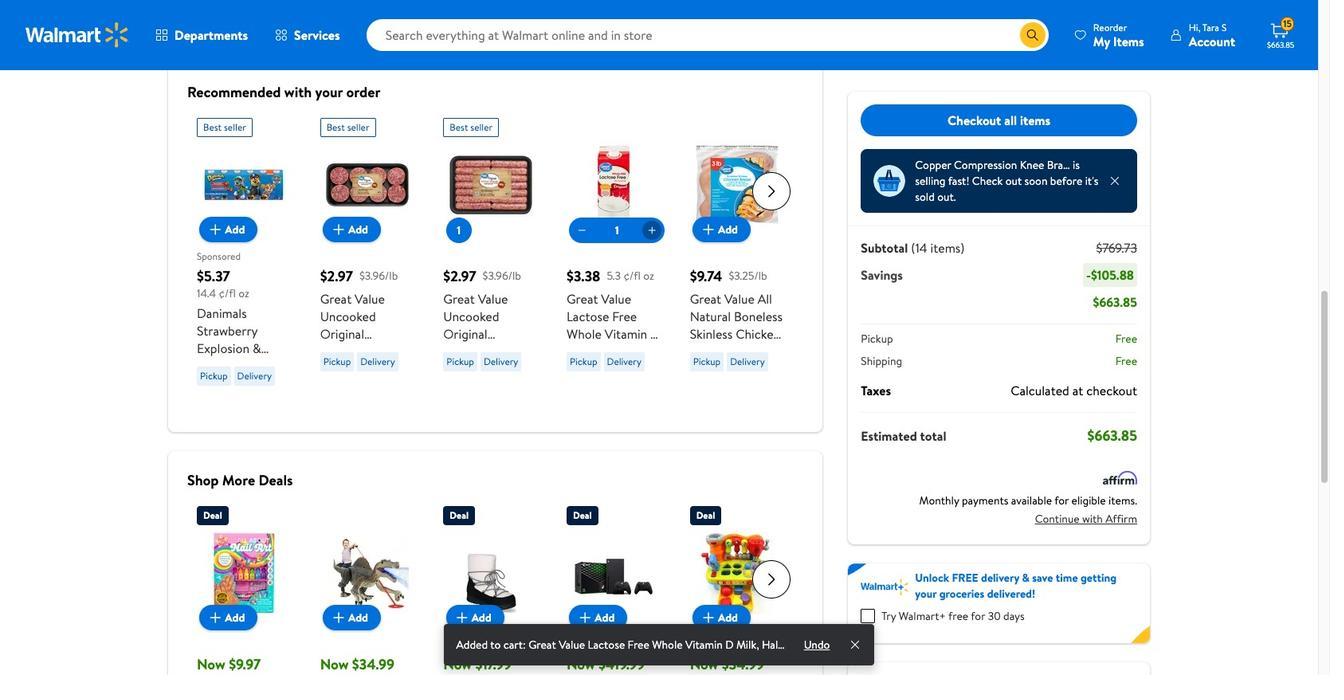 Task type: describe. For each thing, give the bounding box(es) containing it.
add to cart image inside $2.97 'group'
[[329, 220, 348, 239]]

$2.97 for great value uncooked original breakfast pork sausage patties 12 oz package
[[320, 267, 353, 286]]

milk, inside $3.38 5.3 ¢/fl oz great value lactose free whole vitamin d milk, half gallon, 64 fl oz
[[567, 343, 593, 361]]

great for great value uncooked original breakfast pork sausage links 12 oz package
[[444, 290, 475, 308]]

64
[[567, 361, 582, 378]]

qty
[[779, 23, 798, 39]]

shipping
[[862, 353, 903, 369]]

seller for great value uncooked original breakfast pork sausage patties 12 oz package
[[347, 121, 370, 134]]

$3.96/lb for great value uncooked original breakfast pork sausage patties 12 oz package
[[360, 268, 398, 284]]

close image
[[850, 638, 862, 651]]

15
[[1284, 17, 1293, 30]]

pickup for danimals strawberry explosion & mixed berry variety pack smoothies, 3.1 fl. oz. bottles, 12 count
[[200, 369, 228, 383]]

oz inside $2.97 $3.96/lb great value uncooked original breakfast pork sausage patties 12 oz package
[[334, 378, 347, 396]]

$419.99
[[599, 655, 645, 675]]

12 for great value uncooked original breakfast pork sausage links 12 oz package
[[522, 361, 533, 378]]

delivered!
[[988, 586, 1036, 602]]

calculated at checkout
[[1011, 382, 1138, 400]]

now for add "button" inside the now $419.99 group
[[567, 655, 596, 675]]

$5.37
[[197, 267, 230, 286]]

& inside sponsored $5.37 14.4 ¢/fl oz danimals strawberry explosion & mixed berry variety pack smoothies, 3.1 fl. oz. bottles, 12 count
[[253, 339, 261, 357]]

add inside $5.37 group
[[225, 222, 245, 238]]

2 $34.99 from the left
[[722, 655, 765, 675]]

$3.96/lb for great value uncooked original breakfast pork sausage links 12 oz package
[[483, 268, 522, 284]]

undo
[[804, 637, 831, 653]]

pork for links
[[499, 343, 524, 361]]

try
[[882, 608, 897, 624]]

continue
[[1036, 511, 1080, 527]]

undo button
[[798, 624, 837, 666]]

d inside $3.38 5.3 ¢/fl oz great value lactose free whole vitamin d milk, half gallon, 64 fl oz
[[651, 326, 660, 343]]

add inside now $9.97 group
[[225, 610, 245, 626]]

great for great value uncooked original breakfast pork sausage patties 12 oz package
[[320, 290, 352, 308]]

uncooked for great value uncooked original breakfast pork sausage patties 12 oz package
[[320, 308, 376, 326]]

for for try walmart+ free for 30 days
[[972, 608, 986, 624]]

total
[[921, 427, 947, 445]]

getting
[[1081, 570, 1117, 586]]

(frozen)
[[690, 361, 736, 378]]

$2.97 $3.96/lb great value uncooked original breakfast pork sausage patties 12 oz package
[[320, 267, 406, 396]]

original for patties
[[320, 326, 364, 343]]

shop
[[187, 471, 219, 491]]

save for later button
[[683, 19, 747, 44]]

links
[[491, 361, 519, 378]]

save
[[1033, 570, 1054, 586]]

berry
[[233, 357, 264, 375]]

1 $34.99 from the left
[[352, 655, 395, 675]]

deals
[[259, 471, 293, 491]]

& inside unlock free delivery & save time getting your groceries delivered!
[[1023, 570, 1030, 586]]

add to cart image for now $419.99
[[576, 609, 595, 628]]

patties
[[368, 361, 406, 378]]

value for great value uncooked original breakfast pork sausage links 12 oz package
[[478, 290, 508, 308]]

eligible
[[1072, 493, 1107, 509]]

explosion
[[197, 339, 250, 357]]

1 horizontal spatial vitamin
[[686, 637, 723, 653]]

check
[[973, 173, 1004, 189]]

now for add "button" in the now $17.99 group
[[444, 655, 472, 675]]

reorder my items
[[1094, 20, 1145, 50]]

try walmart+ free for 30 days
[[882, 608, 1025, 624]]

$3.38
[[567, 267, 601, 286]]

sausage for links
[[444, 361, 488, 378]]

1 now $34.99 from the left
[[320, 655, 395, 675]]

2 now $34.99 group from the left
[[690, 500, 785, 675]]

items
[[1021, 111, 1051, 129]]

pack
[[239, 375, 265, 392]]

hal...
[[762, 637, 785, 653]]

whole inside $3.38 5.3 ¢/fl oz great value lactose free whole vitamin d milk, half gallon, 64 fl oz
[[567, 326, 602, 343]]

now $419.99
[[567, 655, 645, 675]]

12 for great value uncooked original breakfast pork sausage patties 12 oz package
[[320, 378, 331, 396]]

copper compression knee bra... is selling fast! check out soon before it's sold out.
[[916, 157, 1099, 205]]

subtotal
[[862, 239, 909, 257]]

1 vertical spatial d
[[726, 637, 734, 653]]

package for patties
[[350, 378, 395, 396]]

oz right 5.3
[[644, 268, 654, 284]]

out
[[1006, 173, 1023, 189]]

selling
[[916, 173, 946, 189]]

14.4
[[197, 286, 216, 302]]

add to cart image inside the '$9.74' group
[[699, 220, 718, 239]]

add to cart image for deal
[[453, 609, 472, 628]]

add button inside the '$9.74' group
[[693, 217, 751, 243]]

oz.
[[197, 410, 215, 427]]

add button inside now $419.99 group
[[570, 605, 628, 631]]

now $9.97 group
[[197, 500, 292, 675]]

close nudge image
[[1109, 175, 1122, 187]]

breakfast for links
[[444, 343, 496, 361]]

¢/fl inside sponsored $5.37 14.4 ¢/fl oz danimals strawberry explosion & mixed berry variety pack smoothies, 3.1 fl. oz. bottles, 12 count
[[219, 286, 236, 302]]

-
[[1087, 266, 1092, 284]]

1 vertical spatial lactose
[[588, 637, 625, 653]]

add to cart image for now $34.99
[[699, 609, 718, 628]]

3.1
[[261, 392, 274, 410]]

$3.38 group
[[567, 112, 665, 378]]

time
[[1056, 570, 1079, 586]]

$3.38 5.3 ¢/fl oz great value lactose free whole vitamin d milk, half gallon, 64 fl oz
[[567, 267, 661, 378]]

add to cart image for now $9.97
[[206, 609, 225, 628]]

$9.74 group
[[690, 112, 785, 378]]

monthly payments available for eligible items. continue with affirm
[[920, 493, 1138, 527]]

pickup for great value uncooked original breakfast pork sausage patties 12 oz package
[[324, 355, 351, 369]]

decrease quantity great value lactose free whole vitamin d milk, half gallon, 64 fl oz, current quantity 1 image
[[576, 224, 589, 237]]

copper
[[916, 157, 952, 173]]

unlock free delivery & save time getting your groceries delivered!
[[916, 570, 1117, 602]]

pork for patties
[[376, 343, 401, 361]]

taxes
[[862, 382, 892, 400]]

$5.37 group
[[197, 112, 292, 445]]

fast!
[[949, 173, 970, 189]]

add inside the '$9.74' group
[[718, 222, 738, 238]]

to
[[491, 637, 501, 653]]

delivery for vitamin
[[607, 355, 642, 369]]

knee
[[1021, 157, 1045, 173]]

cart:
[[504, 637, 526, 653]]

$105.88
[[1092, 266, 1135, 284]]

fl.
[[277, 392, 289, 410]]

less than x qty image
[[874, 165, 906, 197]]

sponsored $5.37 14.4 ¢/fl oz danimals strawberry explosion & mixed berry variety pack smoothies, 3.1 fl. oz. bottles, 12 count
[[197, 249, 289, 445]]

seller for great value uncooked original breakfast pork sausage links 12 oz package
[[471, 121, 493, 134]]

best seller for great value uncooked original breakfast pork sausage patties 12 oz package
[[327, 121, 370, 134]]

affirm image
[[1104, 471, 1138, 485]]

services button
[[262, 16, 354, 54]]

later
[[725, 23, 747, 39]]

vitamin inside $3.38 5.3 ¢/fl oz great value lactose free whole vitamin d milk, half gallon, 64 fl oz
[[605, 326, 648, 343]]

skinless
[[690, 326, 733, 343]]

added to cart: great value lactose free whole vitamin d milk, hal...
[[457, 637, 785, 653]]

$9.74 $3.25/lb great value all natural boneless skinless chicken breasts, 3 lb (frozen)
[[690, 267, 783, 378]]

boneless
[[734, 308, 783, 326]]

best for great value uncooked original breakfast pork sausage links 12 oz package
[[450, 121, 468, 134]]

2 now from the left
[[320, 655, 349, 675]]

add inside now $419.99 group
[[595, 610, 615, 626]]

items)
[[931, 239, 965, 257]]

all
[[758, 290, 773, 308]]

before
[[1051, 173, 1083, 189]]

$2.97 $3.96/lb great value uncooked original breakfast pork sausage links 12 oz package
[[444, 267, 533, 396]]

monthly
[[920, 493, 960, 509]]

continue with affirm link
[[1036, 506, 1138, 532]]

recommended
[[187, 82, 281, 102]]

free inside $3.38 5.3 ¢/fl oz great value lactose free whole vitamin d milk, half gallon, 64 fl oz
[[613, 308, 637, 326]]

bra...
[[1048, 157, 1071, 173]]

chicken
[[736, 326, 781, 343]]

-$105.88
[[1087, 266, 1135, 284]]

free
[[949, 608, 969, 624]]

order
[[347, 82, 381, 102]]

strawberry
[[197, 322, 258, 339]]

walmart plus image
[[862, 580, 909, 596]]

save
[[683, 23, 706, 39]]

half
[[596, 343, 620, 361]]

seller for danimals strawberry explosion & mixed berry variety pack smoothies, 3.1 fl. oz. bottles, 12 count
[[224, 121, 246, 134]]

items.
[[1109, 493, 1138, 509]]

savings
[[862, 266, 904, 284]]



Task type: vqa. For each thing, say whether or not it's contained in the screenshot.
topmost 'WALMART'
no



Task type: locate. For each thing, give the bounding box(es) containing it.
0 horizontal spatial $3.96/lb
[[360, 268, 398, 284]]

1 package from the left
[[350, 378, 395, 396]]

pork inside $2.97 $3.96/lb great value uncooked original breakfast pork sausage patties 12 oz package
[[376, 343, 401, 361]]

vitamin left hal...
[[686, 637, 723, 653]]

now
[[197, 655, 226, 675], [320, 655, 349, 675], [444, 655, 472, 675], [567, 655, 596, 675], [690, 655, 719, 675]]

oz left the patties
[[334, 378, 347, 396]]

1 horizontal spatial best seller
[[327, 121, 370, 134]]

with inside the monthly payments available for eligible items. continue with affirm
[[1083, 511, 1104, 527]]

$3.96/lb inside $2.97 $3.96/lb great value uncooked original breakfast pork sausage patties 12 oz package
[[360, 268, 398, 284]]

1 vertical spatial $663.85
[[1094, 293, 1138, 311]]

lactose inside $3.38 5.3 ¢/fl oz great value lactose free whole vitamin d milk, half gallon, 64 fl oz
[[567, 308, 610, 326]]

& left the save
[[1023, 570, 1030, 586]]

2 breakfast from the left
[[444, 343, 496, 361]]

0 horizontal spatial 1
[[457, 223, 461, 239]]

0 horizontal spatial pork
[[376, 343, 401, 361]]

walmart image
[[26, 22, 129, 48]]

oz up danimals
[[239, 286, 249, 302]]

3 now from the left
[[444, 655, 472, 675]]

deal for now $34.99
[[697, 509, 716, 523]]

3 best from the left
[[450, 121, 468, 134]]

sausage inside $2.97 $3.96/lb great value uncooked original breakfast pork sausage links 12 oz package
[[444, 361, 488, 378]]

calculated
[[1011, 382, 1070, 400]]

1 $2.97 from the left
[[320, 267, 353, 286]]

0 vertical spatial ¢/fl
[[624, 268, 641, 284]]

breakfast inside $2.97 $3.96/lb great value uncooked original breakfast pork sausage links 12 oz package
[[444, 343, 496, 361]]

0 vertical spatial vitamin
[[605, 326, 648, 343]]

uncooked up the patties
[[320, 308, 376, 326]]

free
[[953, 570, 979, 586]]

1 horizontal spatial $3.96/lb
[[483, 268, 522, 284]]

deal for now $9.97
[[203, 509, 222, 523]]

value down $3.25/lb
[[725, 290, 755, 308]]

value inside $2.97 $3.96/lb great value uncooked original breakfast pork sausage patties 12 oz package
[[355, 290, 385, 308]]

with down the eligible
[[1083, 511, 1104, 527]]

now $9.97
[[197, 655, 261, 675]]

12 inside $2.97 $3.96/lb great value uncooked original breakfast pork sausage patties 12 oz package
[[320, 378, 331, 396]]

best for danimals strawberry explosion & mixed berry variety pack smoothies, 3.1 fl. oz. bottles, 12 count
[[203, 121, 222, 134]]

1 horizontal spatial with
[[1083, 511, 1104, 527]]

affirm
[[1106, 511, 1138, 527]]

0 horizontal spatial add to cart image
[[206, 220, 225, 239]]

now $34.99 group
[[320, 500, 415, 675], [690, 500, 785, 675]]

now $17.99
[[444, 655, 512, 675]]

1 now from the left
[[197, 655, 226, 675]]

0 horizontal spatial whole
[[567, 326, 602, 343]]

1 horizontal spatial for
[[972, 608, 986, 624]]

1 horizontal spatial ¢/fl
[[624, 268, 641, 284]]

sausage left links
[[444, 361, 488, 378]]

add to cart image inside now $9.97 group
[[206, 609, 225, 628]]

1 horizontal spatial 12
[[320, 378, 331, 396]]

original inside $2.97 $3.96/lb great value uncooked original breakfast pork sausage links 12 oz package
[[444, 326, 488, 343]]

pickup left links
[[447, 355, 474, 369]]

1 best from the left
[[203, 121, 222, 134]]

great inside $2.97 $3.96/lb great value uncooked original breakfast pork sausage patties 12 oz package
[[320, 290, 352, 308]]

1 sausage from the left
[[320, 361, 365, 378]]

with down services dropdown button
[[285, 82, 312, 102]]

unlock
[[916, 570, 950, 586]]

delivery inside the '$9.74' group
[[731, 355, 765, 369]]

1 vertical spatial for
[[1055, 493, 1070, 509]]

12 right links
[[522, 361, 533, 378]]

2 original from the left
[[444, 326, 488, 343]]

original inside $2.97 $3.96/lb great value uncooked original breakfast pork sausage patties 12 oz package
[[320, 326, 364, 343]]

for left the 30
[[972, 608, 986, 624]]

deal inside now $17.99 group
[[450, 509, 469, 523]]

value inside $3.38 5.3 ¢/fl oz great value lactose free whole vitamin d milk, half gallon, 64 fl oz
[[602, 290, 632, 308]]

your inside unlock free delivery & save time getting your groceries delivered!
[[916, 586, 937, 602]]

0 horizontal spatial $2.97
[[320, 267, 353, 286]]

services
[[294, 26, 340, 44]]

2 $2.97 from the left
[[444, 267, 477, 286]]

0 vertical spatial lactose
[[567, 308, 610, 326]]

delivery inside $3.38 group
[[607, 355, 642, 369]]

1 horizontal spatial package
[[459, 378, 505, 396]]

uncooked for great value uncooked original breakfast pork sausage links 12 oz package
[[444, 308, 500, 326]]

oz inside $2.97 $3.96/lb great value uncooked original breakfast pork sausage links 12 oz package
[[444, 378, 456, 396]]

breakfast inside $2.97 $3.96/lb great value uncooked original breakfast pork sausage patties 12 oz package
[[320, 343, 372, 361]]

0 horizontal spatial $34.99
[[352, 655, 395, 675]]

12 inside $2.97 $3.96/lb great value uncooked original breakfast pork sausage links 12 oz package
[[522, 361, 533, 378]]

d right half
[[651, 326, 660, 343]]

oz left links
[[444, 378, 456, 396]]

1 $2.97 group from the left
[[320, 112, 415, 396]]

value for great value all natural boneless skinless chicken breasts, 3 lb (frozen)
[[725, 290, 755, 308]]

1 vertical spatial whole
[[652, 637, 683, 653]]

1 uncooked from the left
[[320, 308, 376, 326]]

account
[[1190, 32, 1236, 50]]

1 vertical spatial next slide for horizontalscrollerrecommendations list image
[[753, 561, 791, 599]]

1 horizontal spatial seller
[[347, 121, 370, 134]]

2 $2.97 group from the left
[[444, 112, 538, 396]]

add to cart image inside now $419.99 group
[[576, 609, 595, 628]]

shop more deals
[[187, 471, 293, 491]]

2 now $34.99 from the left
[[690, 655, 765, 675]]

milk,
[[567, 343, 593, 361], [737, 637, 760, 653]]

$34.99
[[352, 655, 395, 675], [722, 655, 765, 675]]

pickup left the patties
[[324, 355, 351, 369]]

0 vertical spatial with
[[285, 82, 312, 102]]

¢/fl up danimals
[[219, 286, 236, 302]]

add button inside now $17.99 group
[[446, 605, 505, 631]]

12 right fl.
[[320, 378, 331, 396]]

add to cart image inside $5.37 group
[[206, 220, 225, 239]]

package inside $2.97 $3.96/lb great value uncooked original breakfast pork sausage patties 12 oz package
[[350, 378, 395, 396]]

1 horizontal spatial your
[[916, 586, 937, 602]]

value up the now $419.99
[[559, 637, 586, 653]]

add to cart image
[[206, 220, 225, 239], [329, 609, 348, 628], [453, 609, 472, 628]]

& right "explosion"
[[253, 339, 261, 357]]

4 now from the left
[[567, 655, 596, 675]]

1 horizontal spatial best
[[327, 121, 345, 134]]

for for monthly payments available for eligible items. continue with affirm
[[1055, 493, 1070, 509]]

pickup up shipping
[[862, 331, 894, 347]]

0 horizontal spatial with
[[285, 82, 312, 102]]

2 best from the left
[[327, 121, 345, 134]]

uncooked inside $2.97 $3.96/lb great value uncooked original breakfast pork sausage links 12 oz package
[[444, 308, 500, 326]]

1 horizontal spatial pork
[[499, 343, 524, 361]]

0 vertical spatial your
[[315, 82, 343, 102]]

1 next slide for horizontalscrollerrecommendations list image from the top
[[753, 172, 791, 211]]

more
[[222, 471, 255, 491]]

$9.74
[[690, 267, 723, 286]]

best seller
[[203, 121, 246, 134], [327, 121, 370, 134], [450, 121, 493, 134]]

12 left fl.
[[264, 410, 275, 427]]

2 seller from the left
[[347, 121, 370, 134]]

next slide for horizontalscrollerrecommendations list image for recommended with your order
[[753, 172, 791, 211]]

soon
[[1025, 173, 1048, 189]]

1 deal from the left
[[203, 509, 222, 523]]

checkout
[[948, 111, 1002, 129]]

1 vertical spatial &
[[1023, 570, 1030, 586]]

sold
[[916, 189, 935, 205]]

30
[[989, 608, 1001, 624]]

great inside $2.97 $3.96/lb great value uncooked original breakfast pork sausage links 12 oz package
[[444, 290, 475, 308]]

great for great value all natural boneless skinless chicken breasts, 3 lb (frozen)
[[690, 290, 722, 308]]

0 horizontal spatial &
[[253, 339, 261, 357]]

deal
[[203, 509, 222, 523], [450, 509, 469, 523], [573, 509, 592, 523], [697, 509, 716, 523]]

$2.97 inside $2.97 $3.96/lb great value uncooked original breakfast pork sausage patties 12 oz package
[[320, 267, 353, 286]]

$663.85 up affirm image
[[1088, 426, 1138, 446]]

$2.97 for great value uncooked original breakfast pork sausage links 12 oz package
[[444, 267, 477, 286]]

5 now from the left
[[690, 655, 719, 675]]

2 horizontal spatial for
[[1055, 493, 1070, 509]]

package for links
[[459, 378, 505, 396]]

uncooked up links
[[444, 308, 500, 326]]

5.3
[[607, 268, 621, 284]]

1 horizontal spatial d
[[726, 637, 734, 653]]

1 horizontal spatial $34.99
[[722, 655, 765, 675]]

next slide for horizontalscrollerrecommendations list image for shop more deals
[[753, 561, 791, 599]]

pickup for great value all natural boneless skinless chicken breasts, 3 lb (frozen)
[[694, 355, 721, 369]]

¢/fl inside $3.38 5.3 ¢/fl oz great value lactose free whole vitamin d milk, half gallon, 64 fl oz
[[624, 268, 641, 284]]

pickup inside $5.37 group
[[200, 369, 228, 383]]

count
[[197, 427, 231, 445]]

uncooked
[[320, 308, 376, 326], [444, 308, 500, 326]]

estimated total
[[862, 427, 947, 445]]

1 original from the left
[[320, 326, 364, 343]]

1 horizontal spatial sausage
[[444, 361, 488, 378]]

4 deal from the left
[[697, 509, 716, 523]]

0 horizontal spatial your
[[315, 82, 343, 102]]

milk, left hal...
[[737, 637, 760, 653]]

1 horizontal spatial $2.97
[[444, 267, 477, 286]]

$2.97 inside $2.97 $3.96/lb great value uncooked original breakfast pork sausage links 12 oz package
[[444, 267, 477, 286]]

2 horizontal spatial seller
[[471, 121, 493, 134]]

package inside $2.97 $3.96/lb great value uncooked original breakfast pork sausage links 12 oz package
[[459, 378, 505, 396]]

delivery
[[361, 355, 395, 369], [484, 355, 519, 369], [607, 355, 642, 369], [731, 355, 765, 369], [237, 369, 272, 383]]

departments
[[175, 26, 248, 44]]

recommended with your order
[[187, 82, 381, 102]]

best seller inside $5.37 group
[[203, 121, 246, 134]]

1 horizontal spatial breakfast
[[444, 343, 496, 361]]

oz inside sponsored $5.37 14.4 ¢/fl oz danimals strawberry explosion & mixed berry variety pack smoothies, 3.1 fl. oz. bottles, 12 count
[[239, 286, 249, 302]]

1 pork from the left
[[376, 343, 401, 361]]

3
[[737, 343, 744, 361]]

checkout all items button
[[862, 104, 1138, 136]]

2 deal from the left
[[450, 509, 469, 523]]

1 seller from the left
[[224, 121, 246, 134]]

delivery for mixed
[[237, 369, 272, 383]]

0 horizontal spatial ¢/fl
[[219, 286, 236, 302]]

0 vertical spatial for
[[708, 23, 722, 39]]

Search search field
[[367, 19, 1049, 51]]

0 horizontal spatial 12
[[264, 410, 275, 427]]

original
[[320, 326, 364, 343], [444, 326, 488, 343]]

0 horizontal spatial for
[[708, 23, 722, 39]]

variety
[[197, 375, 236, 392]]

0 vertical spatial $663.85
[[1268, 39, 1295, 50]]

with
[[285, 82, 312, 102], [1083, 511, 1104, 527]]

sponsored
[[197, 249, 241, 263]]

smoothies,
[[197, 392, 258, 410]]

payments
[[963, 493, 1009, 509]]

0 horizontal spatial now $34.99 group
[[320, 500, 415, 675]]

add to cart image for best seller
[[206, 220, 225, 239]]

1 now $34.99 group from the left
[[320, 500, 415, 675]]

lactose up the now $419.99
[[588, 637, 625, 653]]

sausage left the patties
[[320, 361, 365, 378]]

0 horizontal spatial best seller
[[203, 121, 246, 134]]

1 vertical spatial your
[[916, 586, 937, 602]]

natural
[[690, 308, 731, 326]]

add button inside $2.97 'group'
[[323, 217, 381, 243]]

2 best seller from the left
[[327, 121, 370, 134]]

1 vertical spatial milk,
[[737, 637, 760, 653]]

1 horizontal spatial 1
[[616, 223, 619, 239]]

delivery for links
[[484, 355, 519, 369]]

breakfast for patties
[[320, 343, 372, 361]]

delivery inside $5.37 group
[[237, 369, 272, 383]]

at
[[1073, 382, 1084, 400]]

value up links
[[478, 290, 508, 308]]

$17.99
[[476, 655, 512, 675]]

Try Walmart+ free for 30 days checkbox
[[862, 609, 876, 624]]

1 best seller from the left
[[203, 121, 246, 134]]

great
[[320, 290, 352, 308], [444, 290, 475, 308], [567, 290, 599, 308], [690, 290, 722, 308], [529, 637, 556, 653]]

1 vertical spatial ¢/fl
[[219, 286, 236, 302]]

lactose up half
[[567, 308, 610, 326]]

original for links
[[444, 326, 488, 343]]

pickup left 'gallon,'
[[570, 355, 598, 369]]

value inside $9.74 $3.25/lb great value all natural boneless skinless chicken breasts, 3 lb (frozen)
[[725, 290, 755, 308]]

&
[[253, 339, 261, 357], [1023, 570, 1030, 586]]

best seller for great value uncooked original breakfast pork sausage links 12 oz package
[[450, 121, 493, 134]]

pickup for great value lactose free whole vitamin d milk, half gallon, 64 fl oz
[[570, 355, 598, 369]]

is
[[1073, 157, 1080, 173]]

$2.97 group
[[320, 112, 415, 396], [444, 112, 538, 396]]

2 $3.96/lb from the left
[[483, 268, 522, 284]]

save for later
[[683, 23, 747, 39]]

1 horizontal spatial add to cart image
[[329, 609, 348, 628]]

2 package from the left
[[459, 378, 505, 396]]

available
[[1012, 493, 1053, 509]]

1 horizontal spatial original
[[444, 326, 488, 343]]

1 horizontal spatial uncooked
[[444, 308, 500, 326]]

0 vertical spatial &
[[253, 339, 261, 357]]

¢/fl right 5.3
[[624, 268, 641, 284]]

seller inside $5.37 group
[[224, 121, 246, 134]]

best inside $5.37 group
[[203, 121, 222, 134]]

your up walmart+
[[916, 586, 937, 602]]

for inside the monthly payments available for eligible items. continue with affirm
[[1055, 493, 1070, 509]]

pickup down skinless
[[694, 355, 721, 369]]

hi, tara s account
[[1190, 20, 1236, 50]]

pickup for $663.85
[[862, 331, 894, 347]]

great inside $3.38 5.3 ¢/fl oz great value lactose free whole vitamin d milk, half gallon, 64 fl oz
[[567, 290, 599, 308]]

value up the patties
[[355, 290, 385, 308]]

next slide for horizontalscrollerrecommendations list image
[[753, 172, 791, 211], [753, 561, 791, 599]]

0 horizontal spatial original
[[320, 326, 364, 343]]

now $34.99
[[320, 655, 395, 675], [690, 655, 765, 675]]

for up continue
[[1055, 493, 1070, 509]]

free
[[613, 308, 637, 326], [1116, 331, 1138, 347], [1116, 353, 1138, 369], [628, 637, 650, 653]]

my
[[1094, 32, 1111, 50]]

pickup inside the '$9.74' group
[[694, 355, 721, 369]]

walmart+
[[899, 608, 947, 624]]

estimated
[[862, 427, 918, 445]]

deal inside now $9.97 group
[[203, 509, 222, 523]]

add inside now $17.99 group
[[472, 610, 492, 626]]

2 vertical spatial for
[[972, 608, 986, 624]]

it's
[[1086, 173, 1099, 189]]

3 deal from the left
[[573, 509, 592, 523]]

2 next slide for horizontalscrollerrecommendations list image from the top
[[753, 561, 791, 599]]

0 vertical spatial d
[[651, 326, 660, 343]]

add button inside now $9.97 group
[[200, 605, 258, 631]]

3 best seller from the left
[[450, 121, 493, 134]]

0 horizontal spatial seller
[[224, 121, 246, 134]]

add button
[[200, 217, 258, 243], [323, 217, 381, 243], [693, 217, 751, 243], [200, 605, 258, 631], [323, 605, 381, 631], [446, 605, 505, 631], [570, 605, 628, 631], [693, 605, 751, 631]]

value for great value uncooked original breakfast pork sausage patties 12 oz package
[[355, 290, 385, 308]]

2 sausage from the left
[[444, 361, 488, 378]]

0 horizontal spatial best
[[203, 121, 222, 134]]

0 horizontal spatial milk,
[[567, 343, 593, 361]]

$663.85 down $105.88
[[1094, 293, 1138, 311]]

best for great value uncooked original breakfast pork sausage patties 12 oz package
[[327, 121, 345, 134]]

3 seller from the left
[[471, 121, 493, 134]]

increase quantity great value lactose free whole vitamin d milk, half gallon, 64 fl oz, current quantity 1 image
[[646, 224, 659, 237]]

for right the save on the right of page
[[708, 23, 722, 39]]

breasts,
[[690, 343, 734, 361]]

0 horizontal spatial package
[[350, 378, 395, 396]]

now $419.99 group
[[567, 500, 662, 675]]

Walmart Site-Wide search field
[[367, 19, 1049, 51]]

banner
[[849, 564, 1151, 644]]

qty 1
[[779, 23, 804, 39]]

0 vertical spatial next slide for horizontalscrollerrecommendations list image
[[753, 172, 791, 211]]

1 vertical spatial vitamin
[[686, 637, 723, 653]]

2 horizontal spatial 1
[[801, 23, 804, 39]]

12 inside sponsored $5.37 14.4 ¢/fl oz danimals strawberry explosion & mixed berry variety pack smoothies, 3.1 fl. oz. bottles, 12 count
[[264, 410, 275, 427]]

2 horizontal spatial best
[[450, 121, 468, 134]]

1 horizontal spatial now $34.99
[[690, 655, 765, 675]]

pickup up smoothies,
[[200, 369, 228, 383]]

delivery for patties
[[361, 355, 395, 369]]

now inside group
[[567, 655, 596, 675]]

$2.97
[[320, 267, 353, 286], [444, 267, 477, 286]]

your left the order
[[315, 82, 343, 102]]

vitamin down 5.3
[[605, 326, 648, 343]]

deal for now $419.99
[[573, 509, 592, 523]]

for inside banner
[[972, 608, 986, 624]]

search icon image
[[1027, 29, 1040, 41]]

0 horizontal spatial $2.97 group
[[320, 112, 415, 396]]

add to cart image
[[329, 220, 348, 239], [699, 220, 718, 239], [206, 609, 225, 628], [576, 609, 595, 628], [699, 609, 718, 628]]

delivery for breasts,
[[731, 355, 765, 369]]

oz right the fl
[[596, 361, 608, 378]]

2 horizontal spatial 12
[[522, 361, 533, 378]]

all
[[1005, 111, 1018, 129]]

$3.96/lb inside $2.97 $3.96/lb great value uncooked original breakfast pork sausage links 12 oz package
[[483, 268, 522, 284]]

best seller for danimals strawberry explosion & mixed berry variety pack smoothies, 3.1 fl. oz. bottles, 12 count
[[203, 121, 246, 134]]

1 $3.96/lb from the left
[[360, 268, 398, 284]]

1 horizontal spatial now $34.99 group
[[690, 500, 785, 675]]

1 horizontal spatial &
[[1023, 570, 1030, 586]]

banner containing unlock free delivery & save time getting your groceries delivered!
[[849, 564, 1151, 644]]

2 horizontal spatial add to cart image
[[453, 609, 472, 628]]

0 horizontal spatial uncooked
[[320, 308, 376, 326]]

$663.85 down 15
[[1268, 39, 1295, 50]]

pork
[[376, 343, 401, 361], [499, 343, 524, 361]]

add button inside $5.37 group
[[200, 217, 258, 243]]

0 vertical spatial milk,
[[567, 343, 593, 361]]

deal inside now $419.99 group
[[573, 509, 592, 523]]

12
[[522, 361, 533, 378], [320, 378, 331, 396], [264, 410, 275, 427]]

now for add "button" in the now $9.97 group
[[197, 655, 226, 675]]

2 pork from the left
[[499, 343, 524, 361]]

0 horizontal spatial sausage
[[320, 361, 365, 378]]

1 inside $3.38 group
[[616, 223, 619, 239]]

pickup for great value uncooked original breakfast pork sausage links 12 oz package
[[447, 355, 474, 369]]

1 horizontal spatial whole
[[652, 637, 683, 653]]

pork inside $2.97 $3.96/lb great value uncooked original breakfast pork sausage links 12 oz package
[[499, 343, 524, 361]]

milk, left half
[[567, 343, 593, 361]]

sausage for patties
[[320, 361, 365, 378]]

value down 5.3
[[602, 290, 632, 308]]

0 horizontal spatial now $34.99
[[320, 655, 395, 675]]

for inside button
[[708, 23, 722, 39]]

seller
[[224, 121, 246, 134], [347, 121, 370, 134], [471, 121, 493, 134]]

0 vertical spatial whole
[[567, 326, 602, 343]]

0 horizontal spatial breakfast
[[320, 343, 372, 361]]

2 vertical spatial $663.85
[[1088, 426, 1138, 446]]

oz
[[644, 268, 654, 284], [239, 286, 249, 302], [596, 361, 608, 378], [334, 378, 347, 396], [444, 378, 456, 396]]

items
[[1114, 32, 1145, 50]]

0 horizontal spatial d
[[651, 326, 660, 343]]

0 horizontal spatial vitamin
[[605, 326, 648, 343]]

1 inside button
[[457, 223, 461, 239]]

mixed
[[197, 357, 230, 375]]

add to cart image inside now $17.99 group
[[453, 609, 472, 628]]

great inside $9.74 $3.25/lb great value all natural boneless skinless chicken breasts, 3 lb (frozen)
[[690, 290, 722, 308]]

uncooked inside $2.97 $3.96/lb great value uncooked original breakfast pork sausage patties 12 oz package
[[320, 308, 376, 326]]

1 vertical spatial with
[[1083, 511, 1104, 527]]

value
[[355, 290, 385, 308], [478, 290, 508, 308], [602, 290, 632, 308], [725, 290, 755, 308], [559, 637, 586, 653]]

add
[[225, 222, 245, 238], [348, 222, 368, 238], [718, 222, 738, 238], [225, 610, 245, 626], [348, 610, 368, 626], [472, 610, 492, 626], [595, 610, 615, 626], [718, 610, 738, 626]]

add inside $2.97 'group'
[[348, 222, 368, 238]]

value inside $2.97 $3.96/lb great value uncooked original breakfast pork sausage links 12 oz package
[[478, 290, 508, 308]]

pickup inside $3.38 group
[[570, 355, 598, 369]]

deal for now $17.99
[[450, 509, 469, 523]]

1 horizontal spatial $2.97 group
[[444, 112, 538, 396]]

d left hal...
[[726, 637, 734, 653]]

now $17.99 group
[[444, 500, 538, 675]]

1 breakfast from the left
[[320, 343, 372, 361]]

2 horizontal spatial best seller
[[450, 121, 493, 134]]

2 uncooked from the left
[[444, 308, 500, 326]]

sausage inside $2.97 $3.96/lb great value uncooked original breakfast pork sausage patties 12 oz package
[[320, 361, 365, 378]]

1 horizontal spatial milk,
[[737, 637, 760, 653]]



